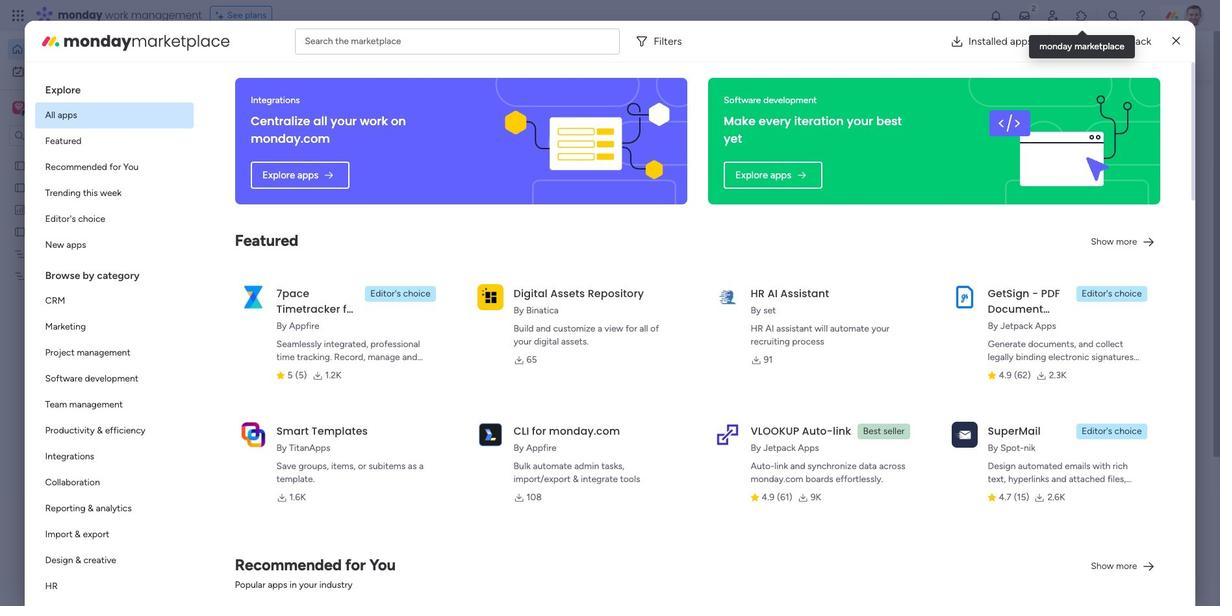 Task type: vqa. For each thing, say whether or not it's contained in the screenshot.
Invite members icon
yes



Task type: describe. For each thing, give the bounding box(es) containing it.
component image
[[256, 417, 268, 429]]

templates image image
[[979, 261, 1150, 351]]

Search in workspace field
[[27, 128, 109, 143]]

terry turtle image
[[270, 582, 296, 607]]

workspace image
[[12, 101, 25, 115]]

select product image
[[12, 9, 25, 22]]

v2 bolt switch image
[[1079, 48, 1086, 63]]

1 banner logo image from the left
[[503, 78, 672, 205]]

0 horizontal spatial public board image
[[14, 159, 26, 172]]

public board image inside quick search results list box
[[256, 237, 270, 251]]

2 heading from the top
[[35, 259, 193, 289]]

monday marketplace image
[[1075, 9, 1088, 22]]

public dashboard image
[[14, 203, 26, 216]]

update feed image
[[1018, 9, 1031, 22]]

workspace image
[[14, 101, 23, 115]]

1 vertical spatial dapulse x slim image
[[1142, 94, 1158, 110]]

1 public board image from the top
[[14, 181, 26, 194]]

help image
[[1136, 9, 1149, 22]]

2 image
[[1028, 1, 1040, 15]]

1 check circle image from the top
[[986, 122, 995, 132]]



Task type: locate. For each thing, give the bounding box(es) containing it.
public board image down public dashboard icon
[[14, 225, 26, 238]]

check circle image
[[986, 122, 995, 132], [986, 139, 995, 148]]

terry turtle image
[[1184, 5, 1205, 26]]

getting started element
[[967, 474, 1162, 526]]

invite members image
[[1047, 9, 1060, 22]]

dapulse x slim image
[[1173, 33, 1180, 49], [1142, 94, 1158, 110]]

1 vertical spatial check circle image
[[986, 139, 995, 148]]

1 horizontal spatial dapulse x slim image
[[1173, 33, 1180, 49]]

1 horizontal spatial banner logo image
[[976, 78, 1145, 205]]

heading
[[35, 73, 193, 103], [35, 259, 193, 289]]

0 vertical spatial public board image
[[14, 181, 26, 194]]

public board image
[[14, 181, 26, 194], [14, 225, 26, 238]]

v2 user feedback image
[[978, 48, 987, 63]]

0 vertical spatial check circle image
[[986, 122, 995, 132]]

0 vertical spatial dapulse x slim image
[[1173, 33, 1180, 49]]

search everything image
[[1107, 9, 1120, 22]]

0 vertical spatial public board image
[[14, 159, 26, 172]]

0 horizontal spatial dapulse x slim image
[[1142, 94, 1158, 110]]

2 check circle image from the top
[[986, 139, 995, 148]]

banner logo image
[[503, 78, 672, 205], [976, 78, 1145, 205]]

list box
[[35, 73, 193, 607], [0, 152, 166, 462]]

notifications image
[[990, 9, 1003, 22]]

2 banner logo image from the left
[[976, 78, 1145, 205]]

0 horizontal spatial banner logo image
[[503, 78, 672, 205]]

see plans image
[[216, 8, 227, 23]]

public board image
[[14, 159, 26, 172], [256, 237, 270, 251]]

1 vertical spatial public board image
[[256, 237, 270, 251]]

1 vertical spatial heading
[[35, 259, 193, 289]]

public board image up public dashboard icon
[[14, 181, 26, 194]]

0 vertical spatial heading
[[35, 73, 193, 103]]

monday marketplace image
[[40, 31, 61, 52]]

2 public board image from the top
[[14, 225, 26, 238]]

app logo image
[[240, 284, 266, 310], [477, 284, 503, 310], [715, 284, 741, 310], [952, 284, 978, 310], [240, 422, 266, 448], [477, 422, 503, 448], [715, 422, 741, 448], [952, 422, 978, 448]]

1 heading from the top
[[35, 73, 193, 103]]

1 horizontal spatial public board image
[[256, 237, 270, 251]]

1 vertical spatial public board image
[[14, 225, 26, 238]]

option
[[8, 39, 158, 60], [8, 61, 158, 82], [35, 103, 193, 129], [35, 129, 193, 155], [0, 154, 166, 156], [35, 155, 193, 181], [35, 181, 193, 207], [35, 207, 193, 233], [35, 233, 193, 259], [35, 289, 193, 315], [35, 315, 193, 341], [35, 341, 193, 367], [35, 367, 193, 393], [35, 393, 193, 419], [35, 419, 193, 445], [35, 445, 193, 470], [35, 470, 193, 496], [35, 496, 193, 522], [35, 522, 193, 548], [35, 548, 193, 574], [35, 574, 193, 600]]

close recently visited image
[[240, 106, 255, 122]]

workspace selection element
[[12, 100, 109, 117]]

quick search results list box
[[240, 122, 936, 453]]



